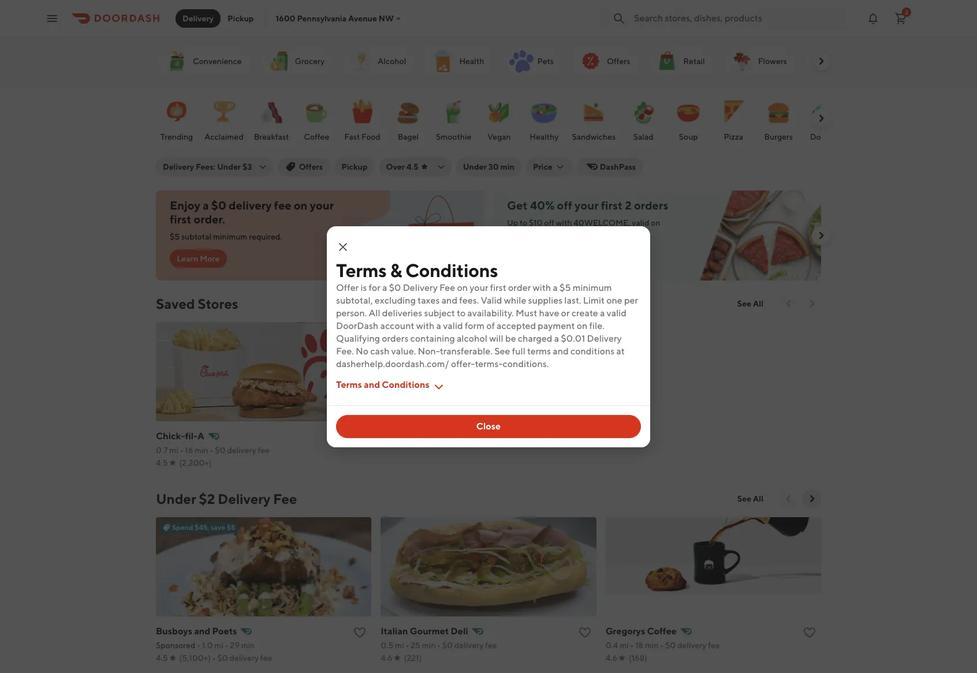 Task type: describe. For each thing, give the bounding box(es) containing it.
health
[[460, 57, 485, 66]]

more
[[200, 254, 220, 264]]

see all link for under $2 delivery fee
[[731, 490, 771, 509]]

pizza
[[724, 132, 744, 142]]

3 next button of carousel image from the top
[[816, 230, 828, 242]]

4.5 inside button
[[407, 162, 419, 172]]

• left 1.0
[[197, 642, 201, 651]]

transferable.
[[440, 346, 493, 357]]

enjoy
[[170, 199, 201, 212]]

a up "file."
[[600, 308, 605, 319]]

saved stores
[[156, 296, 238, 312]]

$​0 for a
[[215, 446, 226, 455]]

last.
[[565, 295, 582, 306]]

$5 subtotal minimum required.
[[170, 232, 282, 242]]

under for under 30 min
[[463, 162, 487, 172]]

qualifying
[[336, 333, 380, 344]]

chick-fil-a
[[156, 431, 204, 442]]

dashpass
[[600, 162, 636, 172]]

1 horizontal spatial under
[[217, 162, 241, 172]]

terms for terms & conditions
[[336, 259, 387, 281]]

spend
[[172, 524, 193, 532]]

$​0 for deli
[[443, 642, 453, 651]]

flowers image
[[729, 47, 756, 75]]

will
[[490, 333, 504, 344]]

fee inside under $2 delivery fee link
[[273, 491, 297, 507]]

$0 inside enjoy a $0 delivery fee on your first order.
[[211, 199, 227, 212]]

on inside enjoy a $0 delivery fee on your first order.
[[294, 199, 308, 212]]

1 vertical spatial pickup button
[[335, 158, 375, 176]]

avenue
[[349, 14, 377, 23]]

(221)
[[404, 654, 422, 664]]

fee inside enjoy a $0 delivery fee on your first order.
[[274, 199, 292, 212]]

2 horizontal spatial your
[[575, 199, 599, 212]]

conditions.
[[503, 359, 549, 370]]

0.4
[[606, 642, 619, 651]]

2 inside button
[[906, 8, 909, 15]]

(2,200+)
[[180, 459, 212, 468]]

excluding
[[375, 295, 416, 306]]

price button
[[526, 158, 573, 176]]

gourmet
[[410, 627, 449, 638]]

convenience image
[[163, 47, 191, 75]]

while
[[504, 295, 527, 306]]

see for under $2 delivery fee
[[738, 495, 752, 504]]

fee inside offer is for a $0 delivery fee on your first order with a $5 minimum subtotal, excluding taxes and fees. valid while supplies last.  limit one per person. all deliveries subject to availability. must have or create a valid doordash account with a valid form of accepted payment on file. qualifying orders containing alcohol will be charged a $0.01 delivery fee. no cash value. non-transferable. see full terms and conditions at dasherhelp.doordash.com/ offer-terms-conditions.
[[440, 282, 456, 293]]

be
[[506, 333, 517, 344]]

0 horizontal spatial minimum
[[213, 232, 248, 242]]

1 next button of carousel image from the top
[[816, 55, 828, 67]]

mi for chick-
[[170, 446, 179, 455]]

health link
[[425, 46, 492, 76]]

spend $45, save $5
[[172, 524, 236, 532]]

delivery inside delivery button
[[183, 14, 214, 23]]

price
[[533, 162, 553, 172]]

flowers
[[759, 57, 788, 66]]

1600 pennsylvania avenue nw button
[[276, 14, 404, 23]]

0.7
[[156, 446, 168, 455]]

delivery down 29
[[230, 654, 259, 664]]

see inside offer is for a $0 delivery fee on your first order with a $5 minimum subtotal, excluding taxes and fees. valid while supplies last.  limit one per person. all deliveries subject to availability. must have or create a valid doordash account with a valid form of accepted payment on file. qualifying orders containing alcohol will be charged a $0.01 delivery fee. no cash value. non-transferable. see full terms and conditions at dasherhelp.doordash.com/ offer-terms-conditions.
[[495, 346, 511, 357]]

1600 pennsylvania avenue nw
[[276, 14, 394, 23]]

delivery for chick-fil-a
[[227, 446, 256, 455]]

fee.
[[336, 346, 354, 357]]

terms & conditions dialog
[[327, 226, 651, 448]]

offers inside button
[[299, 162, 323, 172]]

16
[[185, 446, 193, 455]]

with inside up to $10 off with 40welcome, valid on subtotals $15+
[[556, 218, 573, 228]]

file.
[[590, 320, 605, 331]]

see for saved stores
[[738, 299, 752, 309]]

saved
[[156, 296, 195, 312]]

conditions
[[571, 346, 615, 357]]

all for saved stores
[[754, 299, 764, 309]]

over 4.5 button
[[379, 158, 452, 176]]

click to remove this store from your saved list image
[[353, 431, 367, 445]]

offers link
[[573, 46, 638, 76]]

at
[[617, 346, 625, 357]]

a down subject
[[437, 320, 442, 331]]

all inside offer is for a $0 delivery fee on your first order with a $5 minimum subtotal, excluding taxes and fees. valid while supplies last.  limit one per person. all deliveries subject to availability. must have or create a valid doordash account with a valid form of accepted payment on file. qualifying orders containing alcohol will be charged a $0.01 delivery fee. no cash value. non-transferable. see full terms and conditions at dasherhelp.doordash.com/ offer-terms-conditions.
[[369, 308, 381, 319]]

0.5 mi • 25 min • $​0 delivery fee
[[381, 642, 497, 651]]

$0 inside offer is for a $0 delivery fee on your first order with a $5 minimum subtotal, excluding taxes and fees. valid while supplies last.  limit one per person. all deliveries subject to availability. must have or create a valid doordash account with a valid form of accepted payment on file. qualifying orders containing alcohol will be charged a $0.01 delivery fee. no cash value. non-transferable. see full terms and conditions at dasherhelp.doordash.com/ offer-terms-conditions.
[[389, 282, 401, 293]]

under 30 min button
[[456, 158, 522, 176]]

• left 29
[[225, 642, 229, 651]]

containing
[[411, 333, 455, 344]]

2 vertical spatial $5
[[227, 524, 236, 532]]

get
[[507, 199, 528, 212]]

0 horizontal spatial coffee
[[304, 132, 330, 142]]

close
[[477, 421, 501, 432]]

taxes
[[418, 295, 440, 306]]

fees:
[[196, 162, 216, 172]]

29
[[230, 642, 240, 651]]

(168)
[[629, 654, 648, 664]]

subtotal,
[[336, 295, 373, 306]]

0.7 mi • 16 min • $​0 delivery fee
[[156, 446, 270, 455]]

0 vertical spatial off
[[558, 199, 573, 212]]

create
[[572, 308, 599, 319]]

on inside up to $10 off with 40welcome, valid on subtotals $15+
[[652, 218, 661, 228]]

min for italian gourmet deli
[[422, 642, 436, 651]]

2 button
[[890, 7, 913, 30]]

under $2 delivery fee
[[156, 491, 297, 507]]

italian gourmet deli
[[381, 627, 469, 638]]

up to $10 off with 40welcome, valid on subtotals $15+
[[507, 218, 661, 239]]

alcohol link
[[343, 46, 413, 76]]

0 vertical spatial pickup button
[[221, 9, 261, 27]]

30
[[489, 162, 499, 172]]

sponsored • 1.0 mi • 29 min
[[156, 642, 255, 651]]

2 horizontal spatial $​0
[[666, 642, 676, 651]]

over 4.5
[[386, 162, 419, 172]]

vegan
[[488, 132, 511, 142]]

all for under $2 delivery fee
[[754, 495, 764, 504]]

terms-
[[475, 359, 503, 370]]

learn more
[[177, 254, 220, 264]]

value.
[[392, 346, 416, 357]]

pennsylvania
[[297, 14, 347, 23]]

mi for italian
[[395, 642, 404, 651]]

acclaimed
[[205, 132, 244, 142]]

non-
[[418, 346, 440, 357]]

is
[[361, 282, 367, 293]]

italian
[[381, 627, 408, 638]]

fast
[[345, 132, 360, 142]]

$5 inside offer is for a $0 delivery fee on your first order with a $5 minimum subtotal, excluding taxes and fees. valid while supplies last.  limit one per person. all deliveries subject to availability. must have or create a valid doordash account with a valid form of accepted payment on file. qualifying orders containing alcohol will be charged a $0.01 delivery fee. no cash value. non-transferable. see full terms and conditions at dasherhelp.doordash.com/ offer-terms-conditions.
[[560, 282, 571, 293]]

$2
[[199, 491, 215, 507]]

fee for italian gourmet deli
[[486, 642, 497, 651]]

nw
[[379, 14, 394, 23]]

no
[[356, 346, 369, 357]]

have
[[540, 308, 560, 319]]

pets
[[538, 57, 554, 66]]

on up fees.
[[457, 282, 468, 293]]

4.5 for (2,200+)
[[156, 459, 168, 468]]

previous button of carousel image for under $2 delivery fee
[[784, 494, 795, 505]]

subtotals
[[507, 230, 541, 239]]

click to add this store to your saved list image for busboys and poets
[[353, 627, 367, 640]]

trending
[[161, 132, 193, 142]]

open menu image
[[45, 11, 59, 25]]



Task type: vqa. For each thing, say whether or not it's contained in the screenshot.
Unsweetened Green Iced Tea's Add
no



Task type: locate. For each thing, give the bounding box(es) containing it.
0 horizontal spatial pickup
[[228, 14, 254, 23]]

1 vertical spatial valid
[[607, 308, 627, 319]]

and down the "$0.01"
[[553, 346, 569, 357]]

or
[[562, 308, 570, 319]]

under $2 delivery fee link
[[156, 490, 297, 509]]

offers image
[[577, 47, 605, 75]]

1 vertical spatial orders
[[382, 333, 409, 344]]

2 vertical spatial $0
[[218, 654, 228, 664]]

0 vertical spatial next button of carousel image
[[816, 55, 828, 67]]

your
[[310, 199, 334, 212], [575, 199, 599, 212], [470, 282, 489, 293]]

off inside up to $10 off with 40welcome, valid on subtotals $15+
[[545, 218, 555, 228]]

1 horizontal spatial pickup
[[342, 162, 368, 172]]

$0 down sponsored • 1.0 mi • 29 min in the left of the page
[[218, 654, 228, 664]]

1 horizontal spatial valid
[[607, 308, 627, 319]]

terms & conditions
[[336, 259, 499, 281]]

1 vertical spatial next button of carousel image
[[816, 113, 828, 124]]

min inside under 30 min button
[[501, 162, 515, 172]]

pickup right delivery button
[[228, 14, 254, 23]]

1 vertical spatial offers
[[299, 162, 323, 172]]

delivery up taxes at the left of the page
[[403, 282, 438, 293]]

$5 right save
[[227, 524, 236, 532]]

1 horizontal spatial $5
[[227, 524, 236, 532]]

mi for gregorys
[[620, 642, 629, 651]]

click to add this store to your saved list image
[[803, 627, 817, 640]]

4.5 for (5,100+)
[[156, 654, 168, 664]]

terms
[[528, 346, 551, 357]]

1 horizontal spatial orders
[[635, 199, 669, 212]]

2 horizontal spatial valid
[[633, 218, 650, 228]]

4.5 right over
[[407, 162, 419, 172]]

under inside button
[[463, 162, 487, 172]]

1 horizontal spatial off
[[558, 199, 573, 212]]

1 horizontal spatial to
[[520, 218, 528, 228]]

0 vertical spatial see all
[[738, 299, 764, 309]]

4.6 down 0.5
[[381, 654, 393, 664]]

see all for saved stores
[[738, 299, 764, 309]]

delivery up under $2 delivery fee link
[[227, 446, 256, 455]]

and down dasherhelp.doordash.com/
[[364, 379, 380, 390]]

your inside enjoy a $0 delivery fee on your first order.
[[310, 199, 334, 212]]

under left $3
[[217, 162, 241, 172]]

fee for gregorys coffee
[[709, 642, 721, 651]]

0 horizontal spatial first
[[170, 213, 192, 226]]

pickup button left 1600
[[221, 9, 261, 27]]

min right the 30
[[501, 162, 515, 172]]

min for chick-fil-a
[[195, 446, 209, 455]]

a inside enjoy a $0 delivery fee on your first order.
[[203, 199, 209, 212]]

retail link
[[649, 46, 713, 76]]

2 click to add this store to your saved list image from the left
[[578, 627, 592, 640]]

4.6 down 0.4
[[606, 654, 618, 664]]

2 terms from the top
[[336, 379, 362, 390]]

terms inside terms and conditions button
[[336, 379, 362, 390]]

doordash
[[336, 320, 379, 331]]

your up 40welcome,
[[575, 199, 599, 212]]

0 horizontal spatial with
[[417, 320, 435, 331]]

2 horizontal spatial under
[[463, 162, 487, 172]]

0 vertical spatial terms
[[336, 259, 387, 281]]

$​0 right 16 at the bottom
[[215, 446, 226, 455]]

1 see all from the top
[[738, 299, 764, 309]]

supplies
[[529, 295, 563, 306]]

enjoy a $0 delivery fee on your first order.
[[170, 199, 334, 226]]

terms and conditions button
[[336, 379, 446, 396]]

on down create
[[577, 320, 588, 331]]

to down fees.
[[457, 308, 466, 319]]

acclaimed link
[[202, 92, 246, 145]]

mi right 1.0
[[215, 642, 224, 651]]

0 horizontal spatial your
[[310, 199, 334, 212]]

2 right notification bell icon
[[906, 8, 909, 15]]

0 vertical spatial offers
[[607, 57, 631, 66]]

convenience
[[193, 57, 242, 66]]

accepted
[[497, 320, 536, 331]]

first down enjoy
[[170, 213, 192, 226]]

healthy
[[530, 132, 559, 142]]

fee
[[440, 282, 456, 293], [273, 491, 297, 507]]

2 see all link from the top
[[731, 490, 771, 509]]

see all for under $2 delivery fee
[[738, 495, 764, 504]]

mi right 0.4
[[620, 642, 629, 651]]

minimum up limit
[[573, 282, 612, 293]]

click to add this store to your saved list image for italian gourmet deli
[[578, 627, 592, 640]]

1 previous button of carousel image from the top
[[784, 298, 795, 310]]

2 previous button of carousel image from the top
[[784, 494, 795, 505]]

2 see all from the top
[[738, 495, 764, 504]]

1 horizontal spatial coffee
[[648, 627, 677, 638]]

pickup down fast
[[342, 162, 368, 172]]

2 vertical spatial valid
[[443, 320, 463, 331]]

under up spend
[[156, 491, 196, 507]]

1 horizontal spatial $​0
[[443, 642, 453, 651]]

click to add this store to your saved list image left the gregorys
[[578, 627, 592, 640]]

0 horizontal spatial $​0
[[215, 446, 226, 455]]

1 vertical spatial coffee
[[648, 627, 677, 638]]

• up (2,200+)
[[210, 446, 214, 455]]

one
[[607, 295, 623, 306]]

0 horizontal spatial offers
[[299, 162, 323, 172]]

click to add this store to your saved list image
[[353, 627, 367, 640], [578, 627, 592, 640]]

under for under $2 delivery fee
[[156, 491, 196, 507]]

2 vertical spatial next button of carousel image
[[816, 230, 828, 242]]

0 horizontal spatial orders
[[382, 333, 409, 344]]

health image
[[430, 47, 457, 75]]

$45,
[[195, 524, 209, 532]]

subject
[[425, 308, 455, 319]]

delivery for italian gourmet deli
[[455, 642, 484, 651]]

see all
[[738, 299, 764, 309], [738, 495, 764, 504]]

alcohol image
[[348, 47, 376, 75]]

2 next button of carousel image from the top
[[807, 494, 818, 505]]

conditions inside button
[[382, 379, 430, 390]]

and up subject
[[442, 295, 458, 306]]

orders
[[635, 199, 669, 212], [382, 333, 409, 344]]

$​0 down 'deli'
[[443, 642, 453, 651]]

first inside enjoy a $0 delivery fee on your first order.
[[170, 213, 192, 226]]

a
[[198, 431, 204, 442]]

pickup
[[228, 14, 254, 23], [342, 162, 368, 172]]

0 vertical spatial 4.5
[[407, 162, 419, 172]]

retail image
[[654, 47, 682, 75]]

conditions for terms and conditions
[[382, 379, 430, 390]]

and up sponsored • 1.0 mi • 29 min in the left of the page
[[194, 627, 211, 638]]

off right 40%
[[558, 199, 573, 212]]

2 vertical spatial 4.5
[[156, 654, 168, 664]]

trending link
[[157, 92, 197, 145]]

next button of carousel image
[[816, 55, 828, 67], [816, 113, 828, 124], [816, 230, 828, 242]]

min right 29
[[241, 642, 255, 651]]

minimum inside offer is for a $0 delivery fee on your first order with a $5 minimum subtotal, excluding taxes and fees. valid while supplies last.  limit one per person. all deliveries subject to availability. must have or create a valid doordash account with a valid form of accepted payment on file. qualifying orders containing alcohol will be charged a $0.01 delivery fee. no cash value. non-transferable. see full terms and conditions at dasherhelp.doordash.com/ offer-terms-conditions.
[[573, 282, 612, 293]]

0 horizontal spatial click to add this store to your saved list image
[[353, 627, 367, 640]]

delivery inside enjoy a $0 delivery fee on your first order.
[[229, 199, 272, 212]]

learn more button
[[170, 250, 227, 268]]

chick-
[[156, 431, 185, 442]]

1 horizontal spatial offers
[[607, 57, 631, 66]]

1 horizontal spatial your
[[470, 282, 489, 293]]

valid inside up to $10 off with 40welcome, valid on subtotals $15+
[[633, 218, 650, 228]]

0 vertical spatial to
[[520, 218, 528, 228]]

1 vertical spatial previous button of carousel image
[[784, 494, 795, 505]]

$0 up order.
[[211, 199, 227, 212]]

off up "$15+"
[[545, 218, 555, 228]]

min right the 25
[[422, 642, 436, 651]]

0 vertical spatial next button of carousel image
[[807, 298, 818, 310]]

2 vertical spatial first
[[491, 282, 507, 293]]

• down 1.0
[[213, 654, 216, 664]]

0 vertical spatial $5
[[170, 232, 180, 242]]

and
[[442, 295, 458, 306], [553, 346, 569, 357], [364, 379, 380, 390], [194, 627, 211, 638]]

availability.
[[468, 308, 514, 319]]

delivery down "file."
[[588, 333, 622, 344]]

1 horizontal spatial pickup button
[[335, 158, 375, 176]]

1 4.6 from the left
[[381, 654, 393, 664]]

offer is for a $0 delivery fee on your first order with a $5 minimum subtotal, excluding taxes and fees. valid while supplies last.  limit one per person. all deliveries subject to availability. must have or create a valid doordash account with a valid form of accepted payment on file. qualifying orders containing alcohol will be charged a $0.01 delivery fee. no cash value. non-transferable. see full terms and conditions at dasherhelp.doordash.com/ offer-terms-conditions.
[[336, 282, 639, 370]]

1 vertical spatial $5
[[560, 282, 571, 293]]

to inside offer is for a $0 delivery fee on your first order with a $5 minimum subtotal, excluding taxes and fees. valid while supplies last.  limit one per person. all deliveries subject to availability. must have or create a valid doordash account with a valid form of accepted payment on file. qualifying orders containing alcohol will be charged a $0.01 delivery fee. no cash value. non-transferable. see full terms and conditions at dasherhelp.doordash.com/ offer-terms-conditions.
[[457, 308, 466, 319]]

valid down subject
[[443, 320, 463, 331]]

delivery left fees:
[[163, 162, 194, 172]]

• left 18
[[631, 642, 634, 651]]

$​0 right 18
[[666, 642, 676, 651]]

1 horizontal spatial 4.6
[[606, 654, 618, 664]]

1 vertical spatial 4.5
[[156, 459, 168, 468]]

0 horizontal spatial 4.6
[[381, 654, 393, 664]]

mi right 0.7
[[170, 446, 179, 455]]

2 vertical spatial with
[[417, 320, 435, 331]]

0 horizontal spatial $5
[[170, 232, 180, 242]]

1 vertical spatial next button of carousel image
[[807, 494, 818, 505]]

your down offers button
[[310, 199, 334, 212]]

0 vertical spatial see all link
[[731, 295, 771, 313]]

4.5 down 0.7
[[156, 459, 168, 468]]

1 vertical spatial terms
[[336, 379, 362, 390]]

burgers
[[765, 132, 794, 142]]

1 items, open order cart image
[[895, 11, 909, 25]]

to inside up to $10 off with 40welcome, valid on subtotals $15+
[[520, 218, 528, 228]]

2 4.6 from the left
[[606, 654, 618, 664]]

• left 16 at the bottom
[[180, 446, 184, 455]]

orders down dashpass on the right top of the page
[[635, 199, 669, 212]]

dashpass button
[[577, 158, 643, 176]]

1 vertical spatial see
[[495, 346, 511, 357]]

dasherhelp.doordash.com/
[[336, 359, 450, 370]]

0 vertical spatial $0
[[211, 199, 227, 212]]

valid right 40welcome,
[[633, 218, 650, 228]]

pets image
[[508, 47, 536, 75]]

delivery right $2
[[218, 491, 271, 507]]

conditions
[[406, 259, 499, 281], [382, 379, 430, 390]]

saved stores link
[[156, 295, 238, 313]]

with up "$15+"
[[556, 218, 573, 228]]

1 horizontal spatial with
[[533, 282, 552, 293]]

0 horizontal spatial valid
[[443, 320, 463, 331]]

next button of carousel image
[[807, 298, 818, 310], [807, 494, 818, 505]]

1 horizontal spatial click to add this store to your saved list image
[[578, 627, 592, 640]]

a up supplies
[[553, 282, 558, 293]]

offers
[[607, 57, 631, 66], [299, 162, 323, 172]]

$5 left subtotal
[[170, 232, 180, 242]]

account
[[381, 320, 415, 331]]

1 vertical spatial off
[[545, 218, 555, 228]]

0 vertical spatial coffee
[[304, 132, 330, 142]]

close terms & conditions image
[[336, 240, 350, 254]]

delivery for gregorys coffee
[[678, 642, 707, 651]]

with up supplies
[[533, 282, 552, 293]]

1 horizontal spatial fee
[[440, 282, 456, 293]]

0 vertical spatial with
[[556, 218, 573, 228]]

to
[[520, 218, 528, 228], [457, 308, 466, 319]]

a down payment
[[555, 333, 560, 344]]

• down gourmet
[[438, 642, 441, 651]]

and inside button
[[364, 379, 380, 390]]

1 horizontal spatial 2
[[906, 8, 909, 15]]

your inside offer is for a $0 delivery fee on your first order with a $5 minimum subtotal, excluding taxes and fees. valid while supplies last.  limit one per person. all deliveries subject to availability. must have or create a valid doordash account with a valid form of accepted payment on file. qualifying orders containing alcohol will be charged a $0.01 delivery fee. no cash value. non-transferable. see full terms and conditions at dasherhelp.doordash.com/ offer-terms-conditions.
[[470, 282, 489, 293]]

form
[[465, 320, 485, 331]]

2 horizontal spatial first
[[602, 199, 623, 212]]

orders down account
[[382, 333, 409, 344]]

2 horizontal spatial with
[[556, 218, 573, 228]]

terms up is
[[336, 259, 387, 281]]

under left the 30
[[463, 162, 487, 172]]

grocery image
[[265, 47, 293, 75]]

mi
[[170, 446, 179, 455], [215, 642, 224, 651], [395, 642, 404, 651], [620, 642, 629, 651]]

conditions down dasherhelp.doordash.com/
[[382, 379, 430, 390]]

min for gregorys coffee
[[645, 642, 659, 651]]

$5
[[170, 232, 180, 242], [560, 282, 571, 293], [227, 524, 236, 532]]

sponsored
[[156, 642, 196, 651]]

notification bell image
[[867, 11, 881, 25]]

busboys
[[156, 627, 192, 638]]

up
[[507, 218, 519, 228]]

pickup button
[[221, 9, 261, 27], [335, 158, 375, 176]]

min right 16 at the bottom
[[195, 446, 209, 455]]

donuts
[[811, 132, 838, 142]]

$5 up last.
[[560, 282, 571, 293]]

2 next button of carousel image from the top
[[816, 113, 828, 124]]

subtotal
[[181, 232, 212, 242]]

first up valid
[[491, 282, 507, 293]]

bagel
[[398, 132, 419, 142]]

4.6 for italian gourmet deli
[[381, 654, 393, 664]]

1 vertical spatial $0
[[389, 282, 401, 293]]

orders inside offer is for a $0 delivery fee on your first order with a $5 minimum subtotal, excluding taxes and fees. valid while supplies last.  limit one per person. all deliveries subject to availability. must have or create a valid doordash account with a valid form of accepted payment on file. qualifying orders containing alcohol will be charged a $0.01 delivery fee. no cash value. non-transferable. see full terms and conditions at dasherhelp.doordash.com/ offer-terms-conditions.
[[382, 333, 409, 344]]

first
[[602, 199, 623, 212], [170, 213, 192, 226], [491, 282, 507, 293]]

1 vertical spatial with
[[533, 282, 552, 293]]

0 vertical spatial 2
[[906, 8, 909, 15]]

1 see all link from the top
[[731, 295, 771, 313]]

0 vertical spatial pickup
[[228, 14, 254, 23]]

0 vertical spatial see
[[738, 299, 752, 309]]

delivery down 'deli'
[[455, 642, 484, 651]]

min right 18
[[645, 642, 659, 651]]

• left the 25
[[406, 642, 409, 651]]

0 horizontal spatial to
[[457, 308, 466, 319]]

0 vertical spatial fee
[[440, 282, 456, 293]]

mi right 0.5
[[395, 642, 404, 651]]

pets link
[[503, 46, 561, 76]]

(5,100+)
[[180, 654, 211, 664]]

valid down one
[[607, 308, 627, 319]]

smoothie
[[436, 132, 472, 142]]

1 horizontal spatial first
[[491, 282, 507, 293]]

0 vertical spatial minimum
[[213, 232, 248, 242]]

to right up
[[520, 218, 528, 228]]

valid
[[481, 295, 503, 306]]

with up containing in the left of the page
[[417, 320, 435, 331]]

0 vertical spatial first
[[602, 199, 623, 212]]

1 click to add this store to your saved list image from the left
[[353, 627, 367, 640]]

0 vertical spatial previous button of carousel image
[[784, 298, 795, 310]]

sandwiches
[[572, 132, 616, 142]]

cash
[[371, 346, 390, 357]]

retail
[[684, 57, 706, 66]]

1 vertical spatial pickup
[[342, 162, 368, 172]]

catering image
[[811, 47, 839, 75]]

coffee up '0.4 mi • 18 min • $​0 delivery fee'
[[648, 627, 677, 638]]

minimum down order.
[[213, 232, 248, 242]]

0 horizontal spatial fee
[[273, 491, 297, 507]]

click to add this store to your saved list image left italian on the bottom of the page
[[353, 627, 367, 640]]

0 horizontal spatial off
[[545, 218, 555, 228]]

1 vertical spatial conditions
[[382, 379, 430, 390]]

terms for terms and conditions
[[336, 379, 362, 390]]

next button of carousel image for under $2 delivery fee
[[807, 494, 818, 505]]

2 up 40welcome,
[[626, 199, 632, 212]]

1 vertical spatial 2
[[626, 199, 632, 212]]

1 vertical spatial first
[[170, 213, 192, 226]]

on right 40welcome,
[[652, 218, 661, 228]]

1 next button of carousel image from the top
[[807, 298, 818, 310]]

0 vertical spatial conditions
[[406, 259, 499, 281]]

delivery up convenience link
[[183, 14, 214, 23]]

under
[[217, 162, 241, 172], [463, 162, 487, 172], [156, 491, 196, 507]]

next button of carousel image for saved stores
[[807, 298, 818, 310]]

delivery up required.
[[229, 199, 272, 212]]

a up order.
[[203, 199, 209, 212]]

$3
[[243, 162, 252, 172]]

deliveries
[[382, 308, 423, 319]]

1 horizontal spatial minimum
[[573, 282, 612, 293]]

your up fees.
[[470, 282, 489, 293]]

must
[[516, 308, 538, 319]]

on down offers button
[[294, 199, 308, 212]]

grocery link
[[260, 46, 332, 76]]

2 horizontal spatial $5
[[560, 282, 571, 293]]

• $0 delivery fee
[[211, 654, 272, 664]]

see all link for saved stores
[[731, 295, 771, 313]]

off
[[558, 199, 573, 212], [545, 218, 555, 228]]

first inside offer is for a $0 delivery fee on your first order with a $5 minimum subtotal, excluding taxes and fees. valid while supplies last.  limit one per person. all deliveries subject to availability. must have or create a valid doordash account with a valid form of accepted payment on file. qualifying orders containing alcohol will be charged a $0.01 delivery fee. no cash value. non-transferable. see full terms and conditions at dasherhelp.doordash.com/ offer-terms-conditions.
[[491, 282, 507, 293]]

busboys and poets
[[156, 627, 237, 638]]

fee for chick-fil-a
[[258, 446, 270, 455]]

delivery button
[[176, 9, 221, 27]]

full
[[513, 346, 526, 357]]

offers button
[[278, 158, 330, 176]]

4.5 down sponsored
[[156, 654, 168, 664]]

pickup button down fast
[[335, 158, 375, 176]]

first up 40welcome,
[[602, 199, 623, 212]]

conditions up fees.
[[406, 259, 499, 281]]

fast food
[[345, 132, 381, 142]]

order.
[[194, 213, 225, 226]]

$0 up excluding on the left top of the page
[[389, 282, 401, 293]]

a right for
[[383, 282, 388, 293]]

1 vertical spatial fee
[[273, 491, 297, 507]]

0 horizontal spatial pickup button
[[221, 9, 261, 27]]

0 horizontal spatial under
[[156, 491, 196, 507]]

1 vertical spatial see all link
[[731, 490, 771, 509]]

$0.01
[[561, 333, 586, 344]]

conditions for terms & conditions
[[406, 259, 499, 281]]

1 vertical spatial to
[[457, 308, 466, 319]]

0 horizontal spatial 2
[[626, 199, 632, 212]]

4.6 for gregorys coffee
[[606, 654, 618, 664]]

0 vertical spatial orders
[[635, 199, 669, 212]]

1 vertical spatial minimum
[[573, 282, 612, 293]]

flowers link
[[724, 46, 795, 76]]

delivery right 18
[[678, 642, 707, 651]]

0 vertical spatial valid
[[633, 218, 650, 228]]

1 terms from the top
[[336, 259, 387, 281]]

delivery inside under $2 delivery fee link
[[218, 491, 271, 507]]

2 vertical spatial see
[[738, 495, 752, 504]]

previous button of carousel image
[[784, 298, 795, 310], [784, 494, 795, 505]]

coffee up offers button
[[304, 132, 330, 142]]

terms down fee.
[[336, 379, 362, 390]]

soup
[[680, 132, 699, 142]]

• right 18
[[661, 642, 664, 651]]

previous button of carousel image for saved stores
[[784, 298, 795, 310]]



